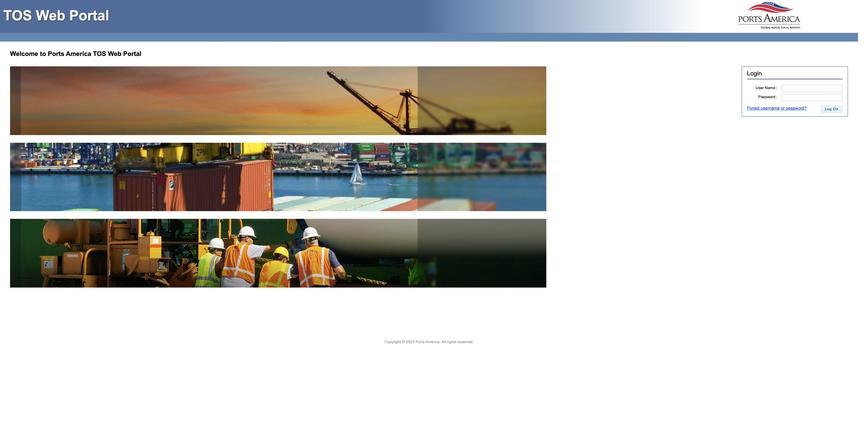 Task type: locate. For each thing, give the bounding box(es) containing it.
None text field
[[781, 85, 843, 92]]

rights
[[447, 340, 457, 344]]

2 image for trucks at gate image from the top
[[10, 143, 547, 211]]

3 image for trucks at gate image from the top
[[10, 219, 547, 288]]

1 image for trucks at gate image from the top
[[10, 66, 547, 135]]

tos
[[3, 8, 32, 23], [93, 50, 106, 57]]

1 vertical spatial portal
[[123, 50, 141, 57]]

0 vertical spatial :
[[777, 86, 778, 90]]

welcome to ports america tos web portal
[[10, 50, 141, 57]]

©
[[402, 340, 405, 344]]

1 horizontal spatial portal
[[123, 50, 141, 57]]

:
[[777, 86, 778, 90], [777, 95, 778, 99]]

login
[[747, 70, 762, 77]]

to
[[40, 50, 46, 57]]

portal
[[69, 8, 109, 23], [123, 50, 141, 57]]

2 : from the top
[[777, 95, 778, 99]]

ports right to at the left top of page
[[48, 50, 64, 57]]

None password field
[[781, 94, 843, 101]]

image for trucks at gate image
[[10, 66, 547, 135], [10, 143, 547, 211], [10, 219, 547, 288]]

2 vertical spatial image for trucks at gate image
[[10, 219, 547, 288]]

username
[[761, 106, 780, 111]]

0 vertical spatial image for trucks at gate image
[[10, 66, 547, 135]]

america.
[[426, 340, 441, 344]]

1 horizontal spatial ports
[[416, 340, 425, 344]]

0 vertical spatial tos
[[3, 8, 32, 23]]

1 horizontal spatial tos
[[93, 50, 106, 57]]

0 horizontal spatial portal
[[69, 8, 109, 23]]

tos web portal
[[3, 8, 109, 23]]

forgot
[[747, 106, 760, 111]]

ports
[[48, 50, 64, 57], [416, 340, 425, 344]]

user name :
[[756, 86, 778, 90]]

0 horizontal spatial tos
[[3, 8, 32, 23]]

1 vertical spatial ports
[[416, 340, 425, 344]]

copyright
[[385, 340, 401, 344]]

web
[[36, 8, 65, 23], [108, 50, 121, 57]]

: right name
[[777, 86, 778, 90]]

1 vertical spatial image for trucks at gate image
[[10, 143, 547, 211]]

forgot username or password?
[[747, 106, 807, 111]]

1 horizontal spatial web
[[108, 50, 121, 57]]

0 horizontal spatial web
[[36, 8, 65, 23]]

: right password
[[777, 95, 778, 99]]

0 vertical spatial ports
[[48, 50, 64, 57]]

0 vertical spatial web
[[36, 8, 65, 23]]

password
[[759, 95, 776, 99]]

or
[[781, 106, 785, 111]]

1 vertical spatial :
[[777, 95, 778, 99]]

1 vertical spatial web
[[108, 50, 121, 57]]

ports right 2023
[[416, 340, 425, 344]]

welcome
[[10, 50, 38, 57]]



Task type: describe. For each thing, give the bounding box(es) containing it.
1 : from the top
[[777, 86, 778, 90]]

on
[[833, 107, 839, 111]]

0 vertical spatial portal
[[69, 8, 109, 23]]

all
[[442, 340, 446, 344]]

reserved.
[[458, 340, 474, 344]]

log on
[[825, 107, 839, 111]]

0 horizontal spatial ports
[[48, 50, 64, 57]]

log
[[825, 107, 832, 111]]

america
[[66, 50, 91, 57]]

password :
[[759, 95, 778, 99]]

2023
[[406, 340, 415, 344]]

name
[[765, 86, 776, 90]]

copyright © 2023 ports america. all rights reserved.
[[385, 340, 474, 344]]

password?
[[786, 106, 807, 111]]

log on button
[[821, 106, 843, 113]]

forgot username or password? link
[[747, 106, 807, 111]]

user
[[756, 86, 764, 90]]

1 vertical spatial tos
[[93, 50, 106, 57]]



